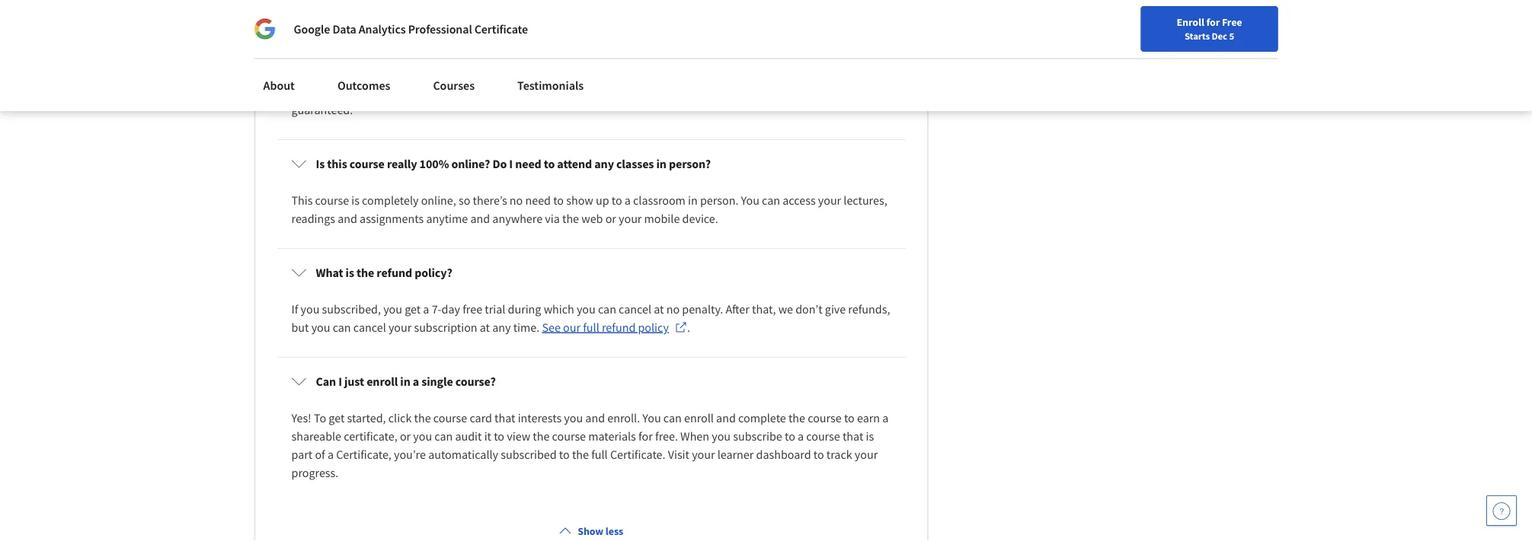 Task type: describe. For each thing, give the bounding box(es) containing it.
that,
[[752, 302, 776, 317]]

can i just enroll in a single course? button
[[279, 361, 904, 404]]

once
[[636, 48, 662, 63]]

you up you're
[[413, 430, 432, 445]]

testimonials
[[518, 78, 584, 93]]

audit
[[455, 430, 482, 445]]

free.
[[656, 430, 678, 445]]

will for graduates
[[616, 29, 634, 45]]

shareable
[[292, 430, 342, 445]]

a inside dropdown button
[[413, 375, 419, 390]]

0 vertical spatial full
[[583, 320, 600, 336]]

claimed,
[[664, 48, 708, 63]]

after
[[726, 302, 750, 317]]

ace®️
[[480, 48, 505, 63]]

find
[[1110, 18, 1130, 31]]

completion
[[380, 29, 438, 45]]

7-
[[432, 302, 442, 317]]

this
[[292, 193, 313, 208]]

decision
[[445, 84, 488, 99]]

just
[[345, 375, 364, 390]]

show
[[578, 526, 604, 539]]

single
[[422, 375, 453, 390]]

subscription
[[414, 320, 478, 336]]

0 horizontal spatial credly
[[292, 48, 324, 63]]

they
[[711, 48, 733, 63]]

device.
[[683, 211, 719, 227]]

them
[[777, 29, 804, 45]]

your left mobile
[[619, 211, 642, 227]]

professional
[[408, 21, 472, 37]]

to inside is this course really 100% online? do i need to attend any classes in person? 'dropdown button'
[[544, 157, 555, 172]]

and down the there's
[[471, 211, 490, 227]]

part
[[292, 448, 313, 463]]

is inside the yes! to get started, click the course card that interests you and enroll. you can enroll and complete the course to earn a shareable certificate, or you can audit it to view the course materials for free. when you subscribe to a course that is part of a certificate, you're automatically subscribed to the full certificate. visit your learner dashboard to track your progress.
[[866, 430, 874, 445]]

no inside this course is completely online, so there's no need to show up to a classroom in person. you can access your lectures, readings and assignments anytime and anywhere via the web or your mobile device.
[[510, 193, 523, 208]]

a inside this course is completely online, so there's no need to show up to a classroom in person. you can access your lectures, readings and assignments anytime and anywhere via the web or your mobile device.
[[625, 193, 631, 208]]

when
[[681, 430, 710, 445]]

enroll
[[1177, 15, 1205, 29]]

you inside this course is completely online, so there's no need to show up to a classroom in person. you can access your lectures, readings and assignments anytime and anywhere via the web or your mobile device.
[[741, 193, 760, 208]]

web
[[582, 211, 603, 227]]

this
[[327, 157, 347, 172]]

can inside this course is completely online, so there's no need to show up to a classroom in person. you can access your lectures, readings and assignments anytime and anywhere via the web or your mobile device.
[[762, 193, 781, 208]]

the down interests
[[533, 430, 550, 445]]

english
[[1241, 17, 1278, 32]]

course?
[[456, 375, 496, 390]]

a down shareable
[[328, 448, 334, 463]]

enroll inside the yes! to get started, click the course card that interests you and enroll. you can enroll and complete the course to earn a shareable certificate, or you can audit it to view the course materials for free. when you subscribe to a course that is part of a certificate, you're automatically subscribed to the full certificate. visit your learner dashboard to track your progress.
[[685, 411, 714, 426]]

their
[[850, 29, 874, 45]]

a inside if you subscribed, you get a 7-day free trial during which you can cancel at no penalty. after that, we don't give refunds, but you can cancel your subscription at any time.
[[423, 302, 430, 317]]

free
[[463, 302, 483, 317]]

2 horizontal spatial which
[[589, 66, 620, 81]]

to left "earn"
[[845, 411, 855, 426]]

it
[[485, 430, 492, 445]]

platform.
[[292, 84, 339, 99]]

to right subscribed
[[559, 448, 570, 463]]

that up track at the bottom of the page
[[843, 430, 864, 445]]

0 horizontal spatial to
[[292, 29, 304, 45]]

testimonials link
[[509, 69, 593, 102]]

share
[[306, 29, 334, 45]]

certificate
[[509, 29, 560, 45]]

get inside if you subscribed, you get a 7-day free trial during which you can cancel at no penalty. after that, we don't give refunds, but you can cancel your subscription at any time.
[[405, 302, 421, 317]]

get inside the yes! to get started, click the course card that interests you and enroll. you can enroll and complete the course to earn a shareable certificate, or you can audit it to view the course materials for free. when you subscribe to a course that is part of a certificate, you're automatically subscribed to the full certificate. visit your learner dashboard to track your progress.
[[329, 411, 345, 426]]

what is the refund policy? button
[[279, 252, 904, 295]]

credly inside badge, which contains the ace®️ credit recommendation.  once claimed, they will receive a competency- based transcript that signifies the credit recommendation, which can be shared directly with a school from the credly platform. please note that the decision to accept specific credit recommendations is up to each institution and is not guaranteed.
[[852, 66, 884, 81]]

opens in a new tab image for see our full refund policy
[[675, 322, 688, 334]]

full inside the yes! to get started, click the course card that interests you and enroll. you can enroll and complete the course to earn a shareable certificate, or you can audit it to view the course materials for free. when you subscribe to a course that is part of a certificate, you're automatically subscribed to the full certificate. visit your learner dashboard to track your progress.
[[592, 448, 608, 463]]

from
[[805, 66, 830, 81]]

will for they
[[736, 48, 754, 63]]

do
[[493, 157, 507, 172]]

yes!
[[292, 411, 312, 426]]

new
[[1154, 18, 1174, 31]]

your right track at the bottom of the page
[[855, 448, 878, 463]]

and up materials
[[586, 411, 605, 426]]

need for no
[[526, 193, 551, 208]]

any inside 'dropdown button'
[[595, 157, 614, 172]]

0 vertical spatial cancel
[[619, 302, 652, 317]]

show
[[567, 193, 594, 208]]

career
[[1176, 18, 1205, 31]]

policy?
[[415, 266, 453, 281]]

your inside if you subscribed, you get a 7-day free trial during which you can cancel at no penalty. after that, we don't give refunds, but you can cancel your subscription at any time.
[[389, 320, 412, 336]]

badge,
[[345, 48, 380, 63]]

less
[[606, 526, 624, 539]]

our
[[563, 320, 581, 336]]

progress.
[[292, 466, 339, 481]]

the right complete
[[789, 411, 806, 426]]

certificate
[[475, 21, 528, 37]]

to up dashboard
[[785, 430, 796, 445]]

is inside what is the refund policy? dropdown button
[[346, 266, 354, 281]]

lectures,
[[844, 193, 888, 208]]

i inside dropdown button
[[339, 375, 342, 390]]

visit
[[668, 448, 690, 463]]

can up free.
[[664, 411, 682, 426]]

to right it on the left bottom of the page
[[494, 430, 505, 445]]

readings
[[292, 211, 335, 227]]

certificate,
[[336, 448, 392, 463]]

show less
[[578, 526, 624, 539]]

can down the subscribed,
[[333, 320, 351, 336]]

a down them
[[795, 48, 801, 63]]

to up "via" at top
[[554, 193, 564, 208]]

see
[[542, 320, 561, 336]]

yes! to get started, click the course card that interests you and enroll. you can enroll and complete the course to earn a shareable certificate, or you can audit it to view the course materials for free. when you subscribe to a course that is part of a certificate, you're automatically subscribed to the full certificate. visit your learner dashboard to track your progress.
[[292, 411, 891, 481]]

completely
[[362, 193, 419, 208]]

there's
[[473, 193, 507, 208]]

note
[[377, 84, 400, 99]]

prompting
[[721, 29, 775, 45]]

online?
[[452, 157, 490, 172]]

each
[[747, 84, 772, 99]]

but
[[292, 320, 309, 336]]

1 horizontal spatial of
[[367, 29, 377, 45]]

access
[[783, 193, 816, 208]]

school
[[769, 66, 803, 81]]

the left ace®️
[[461, 48, 478, 63]]

and right readings
[[338, 211, 357, 227]]

for inside the yes! to get started, click the course card that interests you and enroll. you can enroll and complete the course to earn a shareable certificate, or you can audit it to view the course materials for free. when you subscribe to a course that is part of a certificate, you're automatically subscribed to the full certificate. visit your learner dashboard to track your progress.
[[639, 430, 653, 445]]

courses
[[433, 78, 475, 93]]

you right the if
[[301, 302, 320, 317]]

your right access
[[819, 193, 842, 208]]

you right interests
[[564, 411, 583, 426]]

refund for policy?
[[377, 266, 412, 281]]

this course is completely online, so there's no need to show up to a classroom in person. you can access your lectures, readings and assignments anytime and anywhere via the web or your mobile device.
[[292, 193, 890, 227]]

a up each
[[761, 66, 767, 81]]

enroll for free starts dec 5
[[1177, 15, 1243, 42]]

that up view
[[495, 411, 516, 426]]

can up see our full refund policy
[[598, 302, 617, 317]]

see our full refund policy link
[[542, 319, 688, 337]]

what
[[316, 266, 343, 281]]

that down signifies
[[403, 84, 423, 99]]

what is the refund policy?
[[316, 266, 453, 281]]

materials
[[589, 430, 636, 445]]

find your new career link
[[1102, 15, 1213, 34]]

institution
[[774, 84, 827, 99]]

and left complete
[[717, 411, 736, 426]]

assignments
[[360, 211, 424, 227]]

transcript
[[325, 66, 374, 81]]

receive for an
[[636, 29, 672, 45]]

is this course really 100% online? do i need to attend any classes in person? button
[[279, 143, 904, 186]]

specific
[[539, 84, 578, 99]]

the down signifies
[[426, 84, 443, 99]]

person?
[[669, 157, 711, 172]]

we
[[779, 302, 794, 317]]



Task type: locate. For each thing, give the bounding box(es) containing it.
refund for policy
[[602, 320, 636, 336]]

claim
[[820, 29, 848, 45]]

or inside this course is completely online, so there's no need to show up to a classroom in person. you can access your lectures, readings and assignments anytime and anywhere via the web or your mobile device.
[[606, 211, 617, 227]]

you're
[[394, 448, 426, 463]]

1 vertical spatial cancel
[[354, 320, 386, 336]]

card
[[470, 411, 492, 426]]

for inside enroll for free starts dec 5
[[1207, 15, 1221, 29]]

started,
[[347, 411, 386, 426]]

0 horizontal spatial refund
[[377, 266, 412, 281]]

at
[[654, 302, 664, 317], [480, 320, 490, 336]]

contains
[[415, 48, 458, 63]]

need inside 'dropdown button'
[[515, 157, 542, 172]]

opens in a new tab image inside credly link
[[330, 49, 343, 61]]

with up each
[[736, 66, 758, 81]]

1 vertical spatial receive
[[756, 48, 792, 63]]

0 horizontal spatial for
[[639, 430, 653, 445]]

in
[[657, 157, 667, 172], [688, 193, 698, 208], [400, 375, 411, 390]]

course inside this course is completely online, so there's no need to show up to a classroom in person. you can access your lectures, readings and assignments anytime and anywhere via the web or your mobile device.
[[315, 193, 349, 208]]

of inside the yes! to get started, click the course card that interests you and enroll. you can enroll and complete the course to earn a shareable certificate, or you can audit it to view the course materials for free. when you subscribe to a course that is part of a certificate, you're automatically subscribed to the full certificate. visit your learner dashboard to track your progress.
[[315, 448, 325, 463]]

click
[[389, 411, 412, 426]]

enroll right the just
[[367, 375, 398, 390]]

0 vertical spatial up
[[719, 84, 732, 99]]

0 vertical spatial for
[[1207, 15, 1221, 29]]

1 horizontal spatial no
[[667, 302, 680, 317]]

free
[[1223, 15, 1243, 29]]

interests
[[518, 411, 562, 426]]

can inside badge, which contains the ace®️ credit recommendation.  once claimed, they will receive a competency- based transcript that signifies the credit recommendation, which can be shared directly with a school from the credly platform. please note that the decision to accept specific credit recommendations is up to each institution and is not guaranteed.
[[622, 66, 640, 81]]

i right do
[[509, 157, 513, 172]]

refund left policy
[[602, 320, 636, 336]]

0 vertical spatial will
[[616, 29, 634, 45]]

certificate,
[[344, 430, 398, 445]]

or inside the yes! to get started, click the course card that interests you and enroll. you can enroll and complete the course to earn a shareable certificate, or you can audit it to view the course materials for free. when you subscribe to a course that is part of a certificate, you're automatically subscribed to the full certificate. visit your learner dashboard to track your progress.
[[400, 430, 411, 445]]

a left classroom
[[625, 193, 631, 208]]

1 horizontal spatial receive
[[756, 48, 792, 63]]

up
[[719, 84, 732, 99], [596, 193, 609, 208]]

1 horizontal spatial or
[[606, 211, 617, 227]]

which
[[382, 48, 413, 63], [589, 66, 620, 81], [544, 302, 575, 317]]

find your new career
[[1110, 18, 1205, 31]]

to
[[807, 29, 817, 45], [490, 84, 501, 99], [734, 84, 745, 99], [544, 157, 555, 172], [554, 193, 564, 208], [612, 193, 622, 208], [845, 411, 855, 426], [494, 430, 505, 445], [785, 430, 796, 445], [559, 448, 570, 463], [814, 448, 824, 463]]

signifies
[[400, 66, 442, 81]]

about
[[263, 78, 295, 93]]

i inside 'dropdown button'
[[509, 157, 513, 172]]

the right what
[[357, 266, 374, 281]]

1 horizontal spatial which
[[544, 302, 575, 317]]

which inside if you subscribed, you get a 7-day free trial during which you can cancel at no penalty. after that, we don't give refunds, but you can cancel your subscription at any time.
[[544, 302, 575, 317]]

0 horizontal spatial credit
[[463, 66, 493, 81]]

0 vertical spatial receive
[[636, 29, 672, 45]]

1 horizontal spatial to
[[314, 411, 326, 426]]

credly up "not"
[[852, 66, 884, 81]]

0 horizontal spatial no
[[510, 193, 523, 208]]

classes
[[617, 157, 654, 172]]

enroll
[[367, 375, 398, 390], [685, 411, 714, 426]]

0 horizontal spatial you
[[643, 411, 661, 426]]

5
[[1230, 30, 1235, 42]]

1 horizontal spatial up
[[719, 84, 732, 99]]

in inside dropdown button
[[400, 375, 411, 390]]

0 horizontal spatial i
[[339, 375, 342, 390]]

0 vertical spatial credly
[[292, 48, 324, 63]]

1 vertical spatial of
[[315, 448, 325, 463]]

the inside this course is completely online, so there's no need to show up to a classroom in person. you can access your lectures, readings and assignments anytime and anywhere via the web or your mobile device.
[[563, 211, 579, 227]]

be
[[643, 66, 655, 81]]

get up shareable
[[329, 411, 345, 426]]

0 horizontal spatial with
[[440, 29, 463, 45]]

0 horizontal spatial will
[[616, 29, 634, 45]]

certificate.
[[611, 448, 666, 463]]

1 horizontal spatial any
[[595, 157, 614, 172]]

google image
[[254, 18, 276, 40]]

complete
[[739, 411, 787, 426]]

can left access
[[762, 193, 781, 208]]

english button
[[1213, 0, 1305, 50]]

your
[[1132, 18, 1152, 31], [819, 193, 842, 208], [619, 211, 642, 227], [389, 320, 412, 336], [692, 448, 715, 463], [855, 448, 878, 463]]

to right show
[[612, 193, 622, 208]]

no up policy
[[667, 302, 680, 317]]

need inside this course is completely online, so there's no need to show up to a classroom in person. you can access your lectures, readings and assignments anytime and anywhere via the web or your mobile device.
[[526, 193, 551, 208]]

recommendations
[[612, 84, 706, 99]]

to left share
[[292, 29, 304, 45]]

a up dashboard
[[798, 430, 804, 445]]

up inside badge, which contains the ace®️ credit recommendation.  once claimed, they will receive a competency- based transcript that signifies the credit recommendation, which can be shared directly with a school from the credly platform. please note that the decision to accept specific credit recommendations is up to each institution and is not guaranteed.
[[719, 84, 732, 99]]

please
[[341, 84, 375, 99]]

1 vertical spatial you
[[643, 411, 661, 426]]

you
[[741, 193, 760, 208], [643, 411, 661, 426]]

if
[[292, 302, 298, 317]]

is left completely
[[352, 193, 360, 208]]

enroll.
[[608, 411, 640, 426]]

anytime
[[426, 211, 468, 227]]

1 vertical spatial get
[[329, 411, 345, 426]]

outcomes
[[338, 78, 391, 93]]

1 horizontal spatial credly
[[852, 66, 884, 81]]

1 vertical spatial any
[[493, 320, 511, 336]]

to left each
[[734, 84, 745, 99]]

0 vertical spatial credit
[[508, 48, 537, 63]]

with
[[440, 29, 463, 45], [736, 66, 758, 81]]

refund left policy?
[[377, 266, 412, 281]]

that up the note
[[377, 66, 397, 81]]

1 vertical spatial or
[[400, 430, 411, 445]]

1 horizontal spatial credit
[[508, 48, 537, 63]]

you up learner
[[712, 430, 731, 445]]

will inside badge, which contains the ace®️ credit recommendation.  once claimed, they will receive a competency- based transcript that signifies the credit recommendation, which can be shared directly with a school from the credly platform. please note that the decision to accept specific credit recommendations is up to each institution and is not guaranteed.
[[736, 48, 754, 63]]

for
[[1207, 15, 1221, 29], [639, 430, 653, 445]]

with inside badge, which contains the ace®️ credit recommendation.  once claimed, they will receive a competency- based transcript that signifies the credit recommendation, which can be shared directly with a school from the credly platform. please note that the decision to accept specific credit recommendations is up to each institution and is not guaranteed.
[[736, 66, 758, 81]]

0 horizontal spatial receive
[[636, 29, 672, 45]]

receive for a
[[756, 48, 792, 63]]

dashboard
[[757, 448, 811, 463]]

you up free.
[[643, 411, 661, 426]]

1 horizontal spatial with
[[736, 66, 758, 81]]

or right web
[[606, 211, 617, 227]]

outcomes link
[[328, 69, 400, 102]]

0 vertical spatial any
[[595, 157, 614, 172]]

you inside the yes! to get started, click the course card that interests you and enroll. you can enroll and complete the course to earn a shareable certificate, or you can audit it to view the course materials for free. when you subscribe to a course that is part of a certificate, you're automatically subscribed to the full certificate. visit your learner dashboard to track your progress.
[[643, 411, 661, 426]]

your down when
[[692, 448, 715, 463]]

1 horizontal spatial for
[[1207, 15, 1221, 29]]

your inside 'link'
[[1132, 18, 1152, 31]]

any right attend
[[595, 157, 614, 172]]

to left track at the bottom of the page
[[814, 448, 824, 463]]

1 vertical spatial enroll
[[685, 411, 714, 426]]

is down directly
[[708, 84, 716, 99]]

in up device.
[[688, 193, 698, 208]]

and
[[829, 84, 849, 99], [338, 211, 357, 227], [471, 211, 490, 227], [586, 411, 605, 426], [717, 411, 736, 426]]

1 vertical spatial in
[[688, 193, 698, 208]]

at down trial
[[480, 320, 490, 336]]

is left "not"
[[851, 84, 860, 99]]

2 vertical spatial in
[[400, 375, 411, 390]]

0 vertical spatial refund
[[377, 266, 412, 281]]

email
[[690, 29, 718, 45]]

penalty.
[[682, 302, 724, 317]]

in inside 'dropdown button'
[[657, 157, 667, 172]]

guaranteed.
[[292, 102, 353, 118]]

your left subscription
[[389, 320, 412, 336]]

2 horizontal spatial credit
[[580, 84, 610, 99]]

a right "earn"
[[883, 411, 889, 426]]

graduates
[[563, 29, 613, 45]]

and inside badge, which contains the ace®️ credit recommendation.  once claimed, they will receive a competency- based transcript that signifies the credit recommendation, which can be shared directly with a school from the credly platform. please note that the decision to accept specific credit recommendations is up to each institution and is not guaranteed.
[[829, 84, 849, 99]]

1 vertical spatial to
[[314, 411, 326, 426]]

credly up the based
[[292, 48, 324, 63]]

1 horizontal spatial refund
[[602, 320, 636, 336]]

1 vertical spatial for
[[639, 430, 653, 445]]

opens in a new tab image inside see our full refund policy link
[[675, 322, 688, 334]]

0 horizontal spatial get
[[329, 411, 345, 426]]

0 vertical spatial in
[[657, 157, 667, 172]]

about link
[[254, 69, 304, 102]]

full
[[583, 320, 600, 336], [592, 448, 608, 463]]

to right them
[[807, 29, 817, 45]]

data
[[333, 21, 357, 37]]

1 horizontal spatial get
[[405, 302, 421, 317]]

subscribed
[[501, 448, 557, 463]]

0 vertical spatial no
[[510, 193, 523, 208]]

1 vertical spatial credit
[[463, 66, 493, 81]]

up up web
[[596, 193, 609, 208]]

2 horizontal spatial in
[[688, 193, 698, 208]]

0 horizontal spatial in
[[400, 375, 411, 390]]

0 vertical spatial get
[[405, 302, 421, 317]]

based
[[292, 66, 322, 81]]

get left 7-
[[405, 302, 421, 317]]

the right "via" at top
[[563, 211, 579, 227]]

2 vertical spatial credit
[[580, 84, 610, 99]]

0 vertical spatial to
[[292, 29, 304, 45]]

1 horizontal spatial at
[[654, 302, 664, 317]]

1 horizontal spatial opens in a new tab image
[[675, 322, 688, 334]]

cancel down the subscribed,
[[354, 320, 386, 336]]

receive up the school
[[756, 48, 792, 63]]

competency-
[[803, 48, 870, 63]]

up inside this course is completely online, so there's no need to show up to a classroom in person. you can access your lectures, readings and assignments anytime and anywhere via the web or your mobile device.
[[596, 193, 609, 208]]

help center image
[[1493, 502, 1512, 521]]

can left audit
[[435, 430, 453, 445]]

give
[[825, 302, 846, 317]]

to right yes!
[[314, 411, 326, 426]]

full right our
[[583, 320, 600, 336]]

the right click
[[414, 411, 431, 426]]

anywhere
[[493, 211, 543, 227]]

need up "via" at top
[[526, 193, 551, 208]]

1 vertical spatial which
[[589, 66, 620, 81]]

time.
[[514, 320, 540, 336]]

google data analytics professional certificate
[[294, 21, 528, 37]]

of right part
[[315, 448, 325, 463]]

policy
[[638, 320, 669, 336]]

or up you're
[[400, 430, 411, 445]]

0 vertical spatial i
[[509, 157, 513, 172]]

course inside is this course really 100% online? do i need to attend any classes in person? 'dropdown button'
[[350, 157, 385, 172]]

with up contains
[[440, 29, 463, 45]]

if you subscribed, you get a 7-day free trial during which you can cancel at no penalty. after that, we don't give refunds, but you can cancel your subscription at any time.
[[292, 302, 893, 336]]

0 horizontal spatial opens in a new tab image
[[330, 49, 343, 61]]

the down materials
[[572, 448, 589, 463]]

1 vertical spatial opens in a new tab image
[[675, 322, 688, 334]]

0 horizontal spatial cancel
[[354, 320, 386, 336]]

show less button
[[554, 519, 630, 542]]

the up decision
[[444, 66, 461, 81]]

0 horizontal spatial which
[[382, 48, 413, 63]]

0 vertical spatial opens in a new tab image
[[330, 49, 343, 61]]

credit down certificate
[[508, 48, 537, 63]]

is down "earn"
[[866, 430, 874, 445]]

enroll inside dropdown button
[[367, 375, 398, 390]]

credit up decision
[[463, 66, 493, 81]]

0 horizontal spatial or
[[400, 430, 411, 445]]

to left accept at the left top of the page
[[490, 84, 501, 99]]

you right but
[[312, 320, 330, 336]]

1 horizontal spatial you
[[741, 193, 760, 208]]

will right graduates
[[616, 29, 634, 45]]

0 vertical spatial with
[[440, 29, 463, 45]]

you right 'person.'
[[741, 193, 760, 208]]

any inside if you subscribed, you get a 7-day free trial during which you can cancel at no penalty. after that, we don't give refunds, but you can cancel your subscription at any time.
[[493, 320, 511, 336]]

1 vertical spatial up
[[596, 193, 609, 208]]

dec
[[1212, 30, 1228, 42]]

1 vertical spatial full
[[592, 448, 608, 463]]

refund
[[377, 266, 412, 281], [602, 320, 636, 336]]

is right what
[[346, 266, 354, 281]]

0 vertical spatial or
[[606, 211, 617, 227]]

receive
[[636, 29, 672, 45], [756, 48, 792, 63]]

really
[[387, 157, 417, 172]]

1 vertical spatial with
[[736, 66, 758, 81]]

0 vertical spatial at
[[654, 302, 664, 317]]

a left 7-
[[423, 302, 430, 317]]

None search field
[[217, 10, 583, 40]]

not
[[862, 84, 879, 99]]

1 vertical spatial at
[[480, 320, 490, 336]]

receive inside badge, which contains the ace®️ credit recommendation.  once claimed, they will receive a competency- based transcript that signifies the credit recommendation, which can be shared directly with a school from the credly platform. please note that the decision to accept specific credit recommendations is up to each institution and is not guaranteed.
[[756, 48, 792, 63]]

0 horizontal spatial any
[[493, 320, 511, 336]]

you up our
[[577, 302, 596, 317]]

refund inside what is the refund policy? dropdown button
[[377, 266, 412, 281]]

the inside dropdown button
[[357, 266, 374, 281]]

can left be
[[622, 66, 640, 81]]

opens in a new tab image
[[330, 49, 343, 61], [675, 322, 688, 334]]

is
[[316, 157, 325, 172]]

need for i
[[515, 157, 542, 172]]

credly link
[[292, 46, 343, 64]]

in inside this course is completely online, so there's no need to show up to a classroom in person. you can access your lectures, readings and assignments anytime and anywhere via the web or your mobile device.
[[688, 193, 698, 208]]

google
[[294, 21, 330, 37]]

opens in a new tab image for credly
[[330, 49, 343, 61]]

full down materials
[[592, 448, 608, 463]]

1 horizontal spatial in
[[657, 157, 667, 172]]

credit right specific
[[580, 84, 610, 99]]

which up see
[[544, 302, 575, 317]]

during
[[508, 302, 542, 317]]

credit
[[508, 48, 537, 63], [463, 66, 493, 81], [580, 84, 610, 99]]

0 vertical spatial need
[[515, 157, 542, 172]]

1 vertical spatial refund
[[602, 320, 636, 336]]

opens in a new tab image right policy
[[675, 322, 688, 334]]

you down what is the refund policy?
[[384, 302, 402, 317]]

refund inside see our full refund policy link
[[602, 320, 636, 336]]

any
[[595, 157, 614, 172], [493, 320, 511, 336]]

0 vertical spatial which
[[382, 48, 413, 63]]

1 vertical spatial no
[[667, 302, 680, 317]]

.
[[688, 320, 691, 336]]

0 vertical spatial you
[[741, 193, 760, 208]]

to left attend
[[544, 157, 555, 172]]

1 vertical spatial credly
[[852, 66, 884, 81]]

your right find
[[1132, 18, 1152, 31]]

1 horizontal spatial enroll
[[685, 411, 714, 426]]

shared
[[658, 66, 693, 81]]

1 vertical spatial i
[[339, 375, 342, 390]]

any down trial
[[493, 320, 511, 336]]

for up dec
[[1207, 15, 1221, 29]]

2 vertical spatial which
[[544, 302, 575, 317]]

subscribe
[[734, 430, 783, 445]]

1 vertical spatial need
[[526, 193, 551, 208]]

1 horizontal spatial i
[[509, 157, 513, 172]]

1 horizontal spatial cancel
[[619, 302, 652, 317]]

opens in a new tab image up transcript
[[330, 49, 343, 61]]

0 horizontal spatial enroll
[[367, 375, 398, 390]]

0 horizontal spatial up
[[596, 193, 609, 208]]

enroll up when
[[685, 411, 714, 426]]

1 vertical spatial will
[[736, 48, 754, 63]]

of up badge, on the left top
[[367, 29, 377, 45]]

1 horizontal spatial will
[[736, 48, 754, 63]]

i left the just
[[339, 375, 342, 390]]

to
[[292, 29, 304, 45], [314, 411, 326, 426]]

0 horizontal spatial at
[[480, 320, 490, 336]]

or
[[606, 211, 617, 227], [400, 430, 411, 445]]

in left single
[[400, 375, 411, 390]]

in right classes
[[657, 157, 667, 172]]

receive up the once
[[636, 29, 672, 45]]

accept
[[503, 84, 537, 99]]

the down the competency-
[[832, 66, 849, 81]]

need right do
[[515, 157, 542, 172]]

will down prompting
[[736, 48, 754, 63]]

is inside this course is completely online, so there's no need to show up to a classroom in person. you can access your lectures, readings and assignments anytime and anywhere via the web or your mobile device.
[[352, 193, 360, 208]]

proof
[[337, 29, 365, 45]]

0 horizontal spatial of
[[315, 448, 325, 463]]

to inside the yes! to get started, click the course card that interests you and enroll. you can enroll and complete the course to earn a shareable certificate, or you can audit it to view the course materials for free. when you subscribe to a course that is part of a certificate, you're automatically subscribed to the full certificate. visit your learner dashboard to track your progress.
[[314, 411, 326, 426]]

no inside if you subscribed, you get a 7-day free trial during which you can cancel at no penalty. after that, we don't give refunds, but you can cancel your subscription at any time.
[[667, 302, 680, 317]]

can
[[316, 375, 336, 390]]

0 vertical spatial of
[[367, 29, 377, 45]]

0 vertical spatial enroll
[[367, 375, 398, 390]]



Task type: vqa. For each thing, say whether or not it's contained in the screenshot.
'Find your New Career' link
yes



